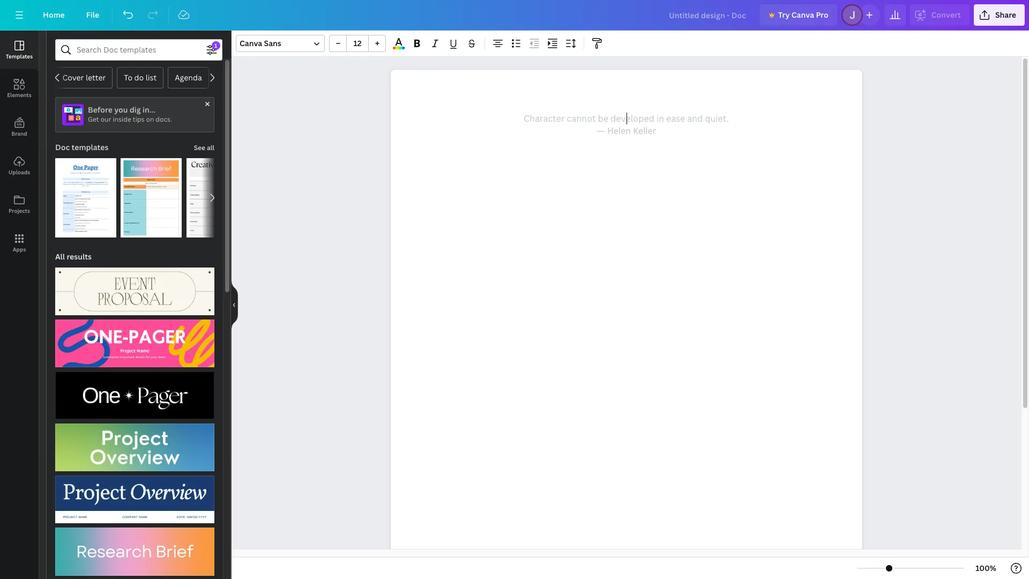 Task type: describe. For each thing, give the bounding box(es) containing it.
project overview/one-pager professional docs banner in blue white traditional corporate style group
[[55, 470, 215, 524]]

elements
[[7, 91, 31, 99]]

you
[[114, 105, 128, 115]]

100% button
[[969, 560, 1004, 577]]

before
[[88, 105, 113, 115]]

Design title text field
[[661, 4, 756, 26]]

apps button
[[0, 224, 39, 262]]

event/business proposal professional docs banner in beige dark brown warm classic style image
[[55, 268, 215, 315]]

100%
[[976, 563, 997, 573]]

all
[[207, 143, 215, 152]]

convert
[[932, 10, 962, 20]]

convert button
[[911, 4, 970, 26]]

docs.
[[156, 115, 172, 124]]

apps
[[13, 246, 26, 253]]

file
[[86, 10, 99, 20]]

sans
[[264, 38, 282, 48]]

templates button
[[0, 31, 39, 69]]

letter
[[86, 72, 106, 83]]

in...
[[143, 105, 156, 115]]

do
[[134, 72, 144, 83]]

try canva pro button
[[761, 4, 838, 26]]

to do list button
[[117, 67, 164, 89]]

file button
[[78, 4, 108, 26]]

dig
[[130, 105, 141, 115]]

creative brief doc in black and white grey editorial style group
[[186, 158, 248, 238]]

project overview docs banner in light green blue vibrant professional style group
[[55, 417, 215, 472]]

project overview/one-pager professional docs banner in pink dark blue yellow playful abstract style group
[[55, 313, 215, 368]]

share
[[996, 10, 1017, 20]]

project overview docs banner in light green blue vibrant professional style image
[[55, 424, 215, 472]]

creative brief doc in black and white grey editorial style image
[[186, 158, 248, 238]]

one pager doc in black and white blue light blue classic professional style group
[[55, 152, 117, 238]]

get
[[88, 115, 99, 124]]

brand button
[[0, 108, 39, 146]]

home link
[[34, 4, 73, 26]]



Task type: vqa. For each thing, say whether or not it's contained in the screenshot.
in...
yes



Task type: locate. For each thing, give the bounding box(es) containing it.
projects
[[9, 207, 30, 215]]

group
[[329, 35, 386, 52]]

see
[[194, 143, 205, 152]]

to do list
[[124, 72, 157, 83]]

hide image
[[231, 279, 238, 331]]

canva sans button
[[236, 35, 325, 52]]

cover
[[62, 72, 84, 83]]

canva sans
[[240, 38, 282, 48]]

see all button
[[193, 137, 216, 158]]

uploads
[[8, 168, 30, 176]]

results
[[67, 252, 92, 262]]

canva left sans
[[240, 38, 262, 48]]

cover letter button
[[55, 67, 113, 89]]

cover letter
[[62, 72, 106, 83]]

0 vertical spatial canva
[[792, 10, 815, 20]]

research brief doc in orange teal pink soft pastels style image
[[121, 158, 182, 238]]

None text field
[[391, 70, 863, 579]]

before you dig in... get our inside tips on docs.
[[88, 105, 172, 124]]

research brief docs banner in orange teal pink soft pastels style image
[[55, 528, 215, 576]]

on
[[146, 115, 154, 124]]

doc templates
[[55, 142, 109, 152]]

our
[[101, 115, 111, 124]]

canva inside the try canva pro button
[[792, 10, 815, 20]]

color range image
[[393, 47, 405, 49]]

projects button
[[0, 185, 39, 224]]

– – number field
[[350, 38, 365, 48]]

research brief docs banner in orange teal pink soft pastels style group
[[55, 522, 215, 576]]

project overview/one-pager professional docs banner in blue white traditional corporate style image
[[55, 476, 215, 524]]

doc templates button
[[54, 137, 110, 158]]

canva right try
[[792, 10, 815, 20]]

side panel tab list
[[0, 31, 39, 262]]

project overview/one-pager professional docs banner in black white sleek monochrome style group
[[55, 365, 215, 420]]

templates
[[6, 53, 33, 60]]

project overview/one-pager professional docs banner in pink dark blue yellow playful abstract style image
[[55, 320, 215, 368]]

agenda button
[[168, 67, 209, 89]]

canva inside 'canva sans' popup button
[[240, 38, 262, 48]]

project overview/one-pager professional docs banner in black white sleek monochrome style image
[[55, 372, 215, 420]]

doc
[[55, 142, 70, 152]]

see all
[[194, 143, 215, 152]]

brand
[[11, 130, 27, 137]]

tips
[[133, 115, 145, 124]]

try canva pro
[[779, 10, 829, 20]]

all results
[[55, 252, 92, 262]]

1 vertical spatial canva
[[240, 38, 262, 48]]

elements button
[[0, 69, 39, 108]]

pro
[[817, 10, 829, 20]]

try
[[779, 10, 790, 20]]

uploads button
[[0, 146, 39, 185]]

one pager doc in black and white blue light blue classic professional style image
[[55, 158, 117, 238]]

all
[[55, 252, 65, 262]]

event/business proposal professional docs banner in beige dark brown warm classic style group
[[55, 261, 215, 315]]

main menu bar
[[0, 0, 1030, 31]]

list
[[146, 72, 157, 83]]

inside
[[113, 115, 131, 124]]

1 horizontal spatial canva
[[792, 10, 815, 20]]

canva
[[792, 10, 815, 20], [240, 38, 262, 48]]

agenda
[[175, 72, 202, 83]]

to
[[124, 72, 133, 83]]

0 horizontal spatial canva
[[240, 38, 262, 48]]

Search Doc templates search field
[[77, 40, 201, 60]]

templates
[[72, 142, 109, 152]]

home
[[43, 10, 65, 20]]

share button
[[975, 4, 1026, 26]]

research brief doc in orange teal pink soft pastels style group
[[121, 152, 182, 238]]



